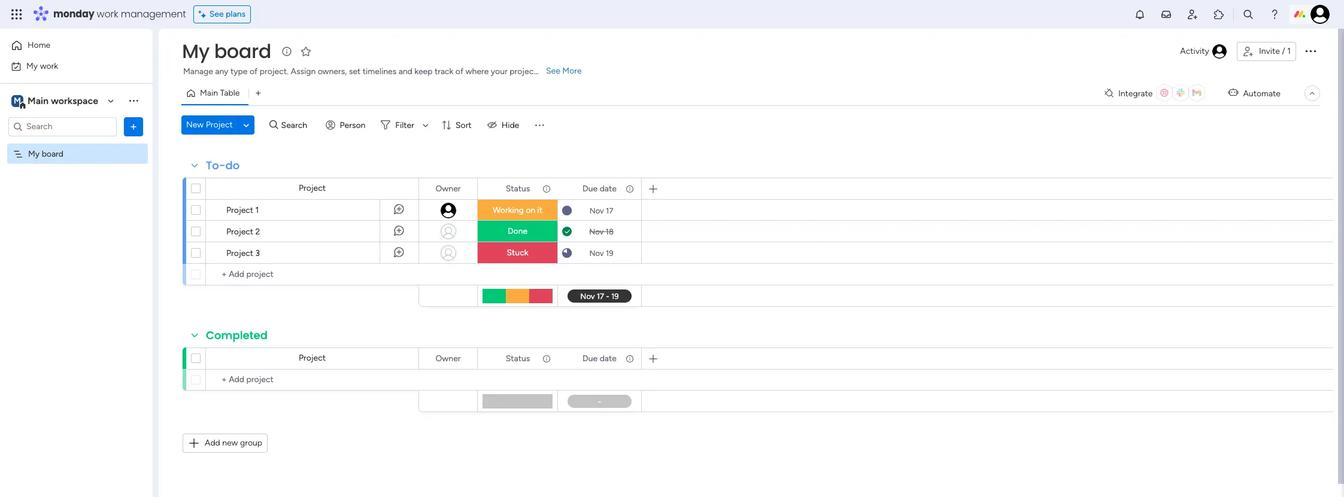 Task type: vqa. For each thing, say whether or not it's contained in the screenshot.
Roy Mann icon
no



Task type: describe. For each thing, give the bounding box(es) containing it.
3 nov from the top
[[590, 249, 604, 258]]

column information image for to-do
[[542, 184, 552, 194]]

18
[[606, 227, 614, 236]]

2 due date field from the top
[[580, 352, 620, 366]]

set
[[349, 66, 361, 77]]

notifications image
[[1134, 8, 1146, 20]]

my up manage
[[182, 38, 210, 65]]

main table button
[[181, 84, 249, 103]]

workspace image
[[11, 94, 23, 108]]

status for completed
[[506, 354, 530, 364]]

nov for 1
[[590, 206, 604, 215]]

dapulse integrations image
[[1105, 89, 1114, 98]]

it
[[538, 205, 543, 216]]

owners,
[[318, 66, 347, 77]]

main for main workspace
[[28, 95, 49, 106]]

hide
[[502, 120, 519, 130]]

v2 done deadline image
[[562, 226, 572, 237]]

owner for first owner field from the top of the page
[[436, 184, 461, 194]]

1 date from the top
[[600, 184, 617, 194]]

1 of from the left
[[250, 66, 258, 77]]

invite
[[1260, 46, 1281, 56]]

2 due date from the top
[[583, 354, 617, 364]]

search everything image
[[1243, 8, 1255, 20]]

completed
[[206, 328, 268, 343]]

group
[[240, 438, 262, 449]]

see plans button
[[193, 5, 251, 23]]

stands.
[[539, 66, 566, 77]]

my inside list box
[[28, 149, 40, 159]]

add to favorites image
[[300, 45, 312, 57]]

Search field
[[278, 117, 314, 134]]

workspace selection element
[[11, 94, 100, 109]]

project 3
[[226, 249, 260, 259]]

stuck
[[507, 248, 529, 258]]

manage
[[183, 66, 213, 77]]

working
[[493, 205, 524, 216]]

1 due from the top
[[583, 184, 598, 194]]

monday work management
[[53, 7, 186, 21]]

manage any type of project. assign owners, set timelines and keep track of where your project stands.
[[183, 66, 566, 77]]

person button
[[321, 116, 373, 135]]

nov for 2
[[589, 227, 604, 236]]

1 due date field from the top
[[580, 182, 620, 196]]

My board field
[[179, 38, 274, 65]]

person
[[340, 120, 366, 130]]

nov 17
[[590, 206, 614, 215]]

jacob simon image
[[1311, 5, 1330, 24]]

main for main table
[[200, 88, 218, 98]]

work for monday
[[97, 7, 118, 21]]

your
[[491, 66, 508, 77]]

workspace options image
[[128, 95, 140, 107]]

To-do field
[[203, 158, 243, 174]]

menu image
[[534, 119, 546, 131]]

project 1
[[226, 205, 259, 216]]

home
[[28, 40, 50, 50]]

add new group
[[205, 438, 262, 449]]

nov 19
[[590, 249, 614, 258]]

my inside button
[[26, 61, 38, 71]]

activity
[[1181, 46, 1210, 56]]

arrow down image
[[419, 118, 433, 132]]

status for to-do
[[506, 184, 530, 194]]

invite / 1
[[1260, 46, 1291, 56]]

my work
[[26, 61, 58, 71]]



Task type: locate. For each thing, give the bounding box(es) containing it.
0 vertical spatial board
[[214, 38, 271, 65]]

0 horizontal spatial of
[[250, 66, 258, 77]]

table
[[220, 88, 240, 98]]

0 vertical spatial my board
[[182, 38, 271, 65]]

1 due date from the top
[[583, 184, 617, 194]]

1 vertical spatial due date
[[583, 354, 617, 364]]

on
[[526, 205, 536, 216]]

1 vertical spatial owner field
[[433, 352, 464, 366]]

0 vertical spatial due date
[[583, 184, 617, 194]]

done
[[508, 226, 528, 237]]

workspace
[[51, 95, 98, 106]]

work inside button
[[40, 61, 58, 71]]

add view image
[[256, 89, 261, 98]]

plans
[[226, 9, 246, 19]]

work right monday
[[97, 7, 118, 21]]

project
[[510, 66, 537, 77]]

management
[[121, 7, 186, 21]]

1 status from the top
[[506, 184, 530, 194]]

board inside list box
[[42, 149, 64, 159]]

0 horizontal spatial work
[[40, 61, 58, 71]]

main left table
[[200, 88, 218, 98]]

integrate
[[1119, 88, 1153, 99]]

inbox image
[[1161, 8, 1173, 20]]

select product image
[[11, 8, 23, 20]]

1 horizontal spatial 1
[[1288, 46, 1291, 56]]

owner for 1st owner field from the bottom
[[436, 354, 461, 364]]

of right type
[[250, 66, 258, 77]]

options image
[[1304, 44, 1318, 58]]

1 horizontal spatial work
[[97, 7, 118, 21]]

column information image for completed
[[542, 354, 552, 364]]

collapse board header image
[[1308, 89, 1318, 98]]

new
[[186, 120, 204, 130]]

do
[[225, 158, 240, 173]]

owner
[[436, 184, 461, 194], [436, 354, 461, 364]]

timelines
[[363, 66, 397, 77]]

1 vertical spatial + add project text field
[[212, 373, 413, 388]]

hide button
[[483, 116, 527, 135]]

monday
[[53, 7, 94, 21]]

1 owner field from the top
[[433, 182, 464, 196]]

nov
[[590, 206, 604, 215], [589, 227, 604, 236], [590, 249, 604, 258]]

my down search in workspace 'field'
[[28, 149, 40, 159]]

work
[[97, 7, 118, 21], [40, 61, 58, 71]]

status field for completed
[[503, 352, 533, 366]]

of right track
[[456, 66, 464, 77]]

see inside button
[[209, 9, 224, 19]]

see plans
[[209, 9, 246, 19]]

m
[[14, 96, 21, 106]]

board up type
[[214, 38, 271, 65]]

1 horizontal spatial my board
[[182, 38, 271, 65]]

nov left 19
[[590, 249, 604, 258]]

to-
[[206, 158, 225, 173]]

option
[[0, 143, 153, 146]]

Search in workspace field
[[25, 120, 100, 134]]

project
[[206, 120, 233, 130], [299, 183, 326, 193], [226, 205, 253, 216], [226, 227, 253, 237], [226, 249, 253, 259], [299, 353, 326, 364]]

2 nov from the top
[[589, 227, 604, 236]]

add new group button
[[183, 434, 268, 453]]

apps image
[[1214, 8, 1225, 20]]

2 owner field from the top
[[433, 352, 464, 366]]

board down search in workspace 'field'
[[42, 149, 64, 159]]

Owner field
[[433, 182, 464, 196], [433, 352, 464, 366]]

1 nov from the top
[[590, 206, 604, 215]]

0 vertical spatial due
[[583, 184, 598, 194]]

1 vertical spatial owner
[[436, 354, 461, 364]]

0 horizontal spatial board
[[42, 149, 64, 159]]

0 vertical spatial date
[[600, 184, 617, 194]]

to-do
[[206, 158, 240, 173]]

due date
[[583, 184, 617, 194], [583, 354, 617, 364]]

column information image
[[542, 184, 552, 194], [542, 354, 552, 364], [625, 354, 635, 364]]

working on it
[[493, 205, 543, 216]]

0 vertical spatial nov
[[590, 206, 604, 215]]

activity button
[[1176, 42, 1233, 61]]

filter
[[396, 120, 414, 130]]

my work button
[[7, 57, 129, 76]]

column information image
[[625, 184, 635, 194]]

any
[[215, 66, 228, 77]]

project.
[[260, 66, 289, 77]]

nov 18
[[589, 227, 614, 236]]

my down home
[[26, 61, 38, 71]]

3
[[256, 249, 260, 259]]

17
[[606, 206, 614, 215]]

work for my
[[40, 61, 58, 71]]

1 + add project text field from the top
[[212, 268, 413, 282]]

sort button
[[437, 116, 479, 135]]

type
[[231, 66, 248, 77]]

0 vertical spatial status
[[506, 184, 530, 194]]

add
[[205, 438, 220, 449]]

see left plans
[[209, 9, 224, 19]]

where
[[466, 66, 489, 77]]

2 due from the top
[[583, 354, 598, 364]]

see more
[[546, 66, 582, 76]]

1 status field from the top
[[503, 182, 533, 196]]

0 vertical spatial status field
[[503, 182, 533, 196]]

see
[[209, 9, 224, 19], [546, 66, 561, 76]]

0 horizontal spatial my board
[[28, 149, 64, 159]]

main workspace
[[28, 95, 98, 106]]

status
[[506, 184, 530, 194], [506, 354, 530, 364]]

new project
[[186, 120, 233, 130]]

v2 search image
[[269, 118, 278, 132]]

+ Add project text field
[[212, 268, 413, 282], [212, 373, 413, 388]]

see for see more
[[546, 66, 561, 76]]

0 vertical spatial owner
[[436, 184, 461, 194]]

see for see plans
[[209, 9, 224, 19]]

1 horizontal spatial main
[[200, 88, 218, 98]]

1 vertical spatial my board
[[28, 149, 64, 159]]

0 horizontal spatial main
[[28, 95, 49, 106]]

0 vertical spatial owner field
[[433, 182, 464, 196]]

2 + add project text field from the top
[[212, 373, 413, 388]]

project inside button
[[206, 120, 233, 130]]

due
[[583, 184, 598, 194], [583, 354, 598, 364]]

work down home
[[40, 61, 58, 71]]

see more link
[[545, 65, 583, 77]]

see left more
[[546, 66, 561, 76]]

2 status from the top
[[506, 354, 530, 364]]

1 vertical spatial nov
[[589, 227, 604, 236]]

1 up the 2
[[256, 205, 259, 216]]

Completed field
[[203, 328, 271, 344]]

0 vertical spatial 1
[[1288, 46, 1291, 56]]

filter button
[[376, 116, 433, 135]]

2 status field from the top
[[503, 352, 533, 366]]

2
[[256, 227, 260, 237]]

2 vertical spatial nov
[[590, 249, 604, 258]]

2 owner from the top
[[436, 354, 461, 364]]

show board description image
[[280, 46, 294, 58]]

0 horizontal spatial see
[[209, 9, 224, 19]]

main inside workspace selection element
[[28, 95, 49, 106]]

my board
[[182, 38, 271, 65], [28, 149, 64, 159]]

my board inside list box
[[28, 149, 64, 159]]

project 2
[[226, 227, 260, 237]]

1 vertical spatial due date field
[[580, 352, 620, 366]]

main
[[200, 88, 218, 98], [28, 95, 49, 106]]

main inside button
[[200, 88, 218, 98]]

my board up any
[[182, 38, 271, 65]]

main table
[[200, 88, 240, 98]]

1 inside button
[[1288, 46, 1291, 56]]

2 of from the left
[[456, 66, 464, 77]]

board
[[214, 38, 271, 65], [42, 149, 64, 159]]

1 horizontal spatial of
[[456, 66, 464, 77]]

of
[[250, 66, 258, 77], [456, 66, 464, 77]]

autopilot image
[[1229, 85, 1239, 100]]

1 vertical spatial 1
[[256, 205, 259, 216]]

assign
[[291, 66, 316, 77]]

angle down image
[[244, 121, 249, 130]]

sort
[[456, 120, 472, 130]]

date
[[600, 184, 617, 194], [600, 354, 617, 364]]

track
[[435, 66, 454, 77]]

1 horizontal spatial board
[[214, 38, 271, 65]]

invite members image
[[1187, 8, 1199, 20]]

1 vertical spatial see
[[546, 66, 561, 76]]

my board down search in workspace 'field'
[[28, 149, 64, 159]]

options image
[[128, 121, 140, 133]]

1 vertical spatial due
[[583, 354, 598, 364]]

1
[[1288, 46, 1291, 56], [256, 205, 259, 216]]

keep
[[415, 66, 433, 77]]

1 vertical spatial work
[[40, 61, 58, 71]]

0 vertical spatial due date field
[[580, 182, 620, 196]]

1 owner from the top
[[436, 184, 461, 194]]

1 vertical spatial date
[[600, 354, 617, 364]]

1 vertical spatial board
[[42, 149, 64, 159]]

and
[[399, 66, 413, 77]]

new project button
[[181, 116, 238, 135]]

my board list box
[[0, 141, 153, 326]]

nov left 17
[[590, 206, 604, 215]]

my
[[182, 38, 210, 65], [26, 61, 38, 71], [28, 149, 40, 159]]

Due date field
[[580, 182, 620, 196], [580, 352, 620, 366]]

more
[[563, 66, 582, 76]]

0 vertical spatial + add project text field
[[212, 268, 413, 282]]

help image
[[1269, 8, 1281, 20]]

1 right / at the top of the page
[[1288, 46, 1291, 56]]

status field for to-do
[[503, 182, 533, 196]]

/
[[1283, 46, 1286, 56]]

1 horizontal spatial see
[[546, 66, 561, 76]]

nov left 18
[[589, 227, 604, 236]]

main right workspace image at left
[[28, 95, 49, 106]]

new
[[222, 438, 238, 449]]

1 vertical spatial status field
[[503, 352, 533, 366]]

Status field
[[503, 182, 533, 196], [503, 352, 533, 366]]

home button
[[7, 36, 129, 55]]

automate
[[1244, 88, 1281, 99]]

0 vertical spatial see
[[209, 9, 224, 19]]

0 vertical spatial work
[[97, 7, 118, 21]]

0 horizontal spatial 1
[[256, 205, 259, 216]]

19
[[606, 249, 614, 258]]

1 vertical spatial status
[[506, 354, 530, 364]]

invite / 1 button
[[1237, 42, 1297, 61]]

2 date from the top
[[600, 354, 617, 364]]



